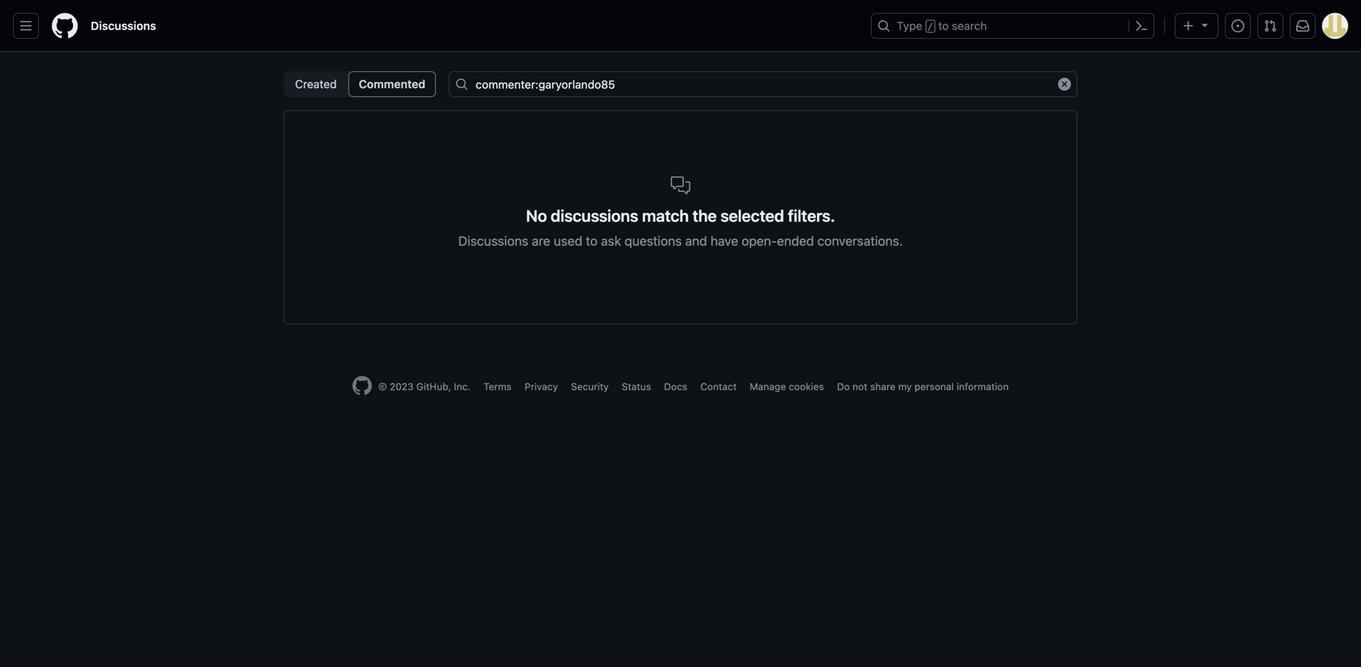 Task type: describe. For each thing, give the bounding box(es) containing it.
not
[[853, 381, 868, 393]]

1 horizontal spatial homepage image
[[352, 376, 372, 396]]

Search all discussions text field
[[449, 71, 1078, 97]]

command palette image
[[1135, 19, 1148, 32]]

filters.
[[788, 206, 835, 225]]

security link
[[571, 381, 609, 393]]

are
[[532, 233, 550, 249]]

0 vertical spatial discussions
[[91, 19, 156, 32]]

created
[[295, 77, 337, 91]]

ended
[[777, 233, 814, 249]]

© 2023 github, inc.
[[378, 381, 471, 393]]

to inside no discussions match the selected filters. discussions are used to ask questions and have open-ended conversations.
[[586, 233, 598, 249]]

©
[[378, 381, 387, 393]]

git pull request image
[[1264, 19, 1277, 32]]

privacy link
[[525, 381, 558, 393]]

type
[[897, 19, 923, 32]]

commented
[[359, 77, 425, 91]]

list containing created
[[284, 71, 436, 97]]

manage cookies
[[750, 381, 824, 393]]

created link
[[288, 75, 344, 93]]

information
[[957, 381, 1009, 393]]

conversations.
[[818, 233, 903, 249]]

Discussions search field
[[449, 71, 1078, 97]]

used
[[554, 233, 582, 249]]

do not share my personal information
[[837, 381, 1009, 393]]

terms
[[484, 381, 512, 393]]

and
[[685, 233, 707, 249]]

search image
[[455, 78, 468, 91]]

status
[[622, 381, 651, 393]]

search
[[952, 19, 987, 32]]

discussions
[[551, 206, 638, 225]]

match
[[642, 206, 689, 225]]

my
[[898, 381, 912, 393]]

cookies
[[789, 381, 824, 393]]

2023
[[390, 381, 414, 393]]

do not share my personal information button
[[837, 380, 1009, 394]]

no discussions match the selected filters. discussions are used to ask questions and have open-ended conversations.
[[458, 206, 903, 249]]

the
[[693, 206, 717, 225]]

notifications image
[[1296, 19, 1309, 32]]

type / to search
[[897, 19, 987, 32]]

discussions inside no discussions match the selected filters. discussions are used to ask questions and have open-ended conversations.
[[458, 233, 528, 249]]

github,
[[416, 381, 451, 393]]

status link
[[622, 381, 651, 393]]

docs link
[[664, 381, 687, 393]]

personal
[[915, 381, 954, 393]]



Task type: vqa. For each thing, say whether or not it's contained in the screenshot.
law icon at the left of the page
no



Task type: locate. For each thing, give the bounding box(es) containing it.
plus image
[[1182, 19, 1195, 32]]

0 horizontal spatial discussions
[[91, 19, 156, 32]]

0 horizontal spatial to
[[586, 233, 598, 249]]

share
[[870, 381, 896, 393]]

/
[[928, 21, 933, 32]]

clear image
[[1058, 78, 1071, 91]]

ask
[[601, 233, 621, 249]]

to right /
[[938, 19, 949, 32]]

triangle down image
[[1198, 18, 1211, 31]]

questions
[[625, 233, 682, 249]]

0 vertical spatial homepage image
[[52, 13, 78, 39]]

manage
[[750, 381, 786, 393]]

have
[[711, 233, 738, 249]]

issue opened image
[[1232, 19, 1245, 32]]

1 vertical spatial discussions
[[458, 233, 528, 249]]

contact
[[700, 381, 737, 393]]

privacy
[[525, 381, 558, 393]]

selected
[[721, 206, 784, 225]]

1 horizontal spatial discussions
[[458, 233, 528, 249]]

to
[[938, 19, 949, 32], [586, 233, 598, 249]]

contact link
[[700, 381, 737, 393]]

to left ask
[[586, 233, 598, 249]]

discussions
[[91, 19, 156, 32], [458, 233, 528, 249]]

do
[[837, 381, 850, 393]]

commented link
[[352, 75, 432, 93]]

open-
[[742, 233, 777, 249]]

terms link
[[484, 381, 512, 393]]

1 vertical spatial to
[[586, 233, 598, 249]]

0 vertical spatial to
[[938, 19, 949, 32]]

1 vertical spatial homepage image
[[352, 376, 372, 396]]

inc.
[[454, 381, 471, 393]]

comment discussion image
[[671, 176, 690, 195]]

list
[[284, 71, 436, 97]]

1 horizontal spatial to
[[938, 19, 949, 32]]

homepage image
[[52, 13, 78, 39], [352, 376, 372, 396]]

0 horizontal spatial homepage image
[[52, 13, 78, 39]]

docs
[[664, 381, 687, 393]]

security
[[571, 381, 609, 393]]

no
[[526, 206, 547, 225]]

manage cookies button
[[750, 380, 824, 394]]



